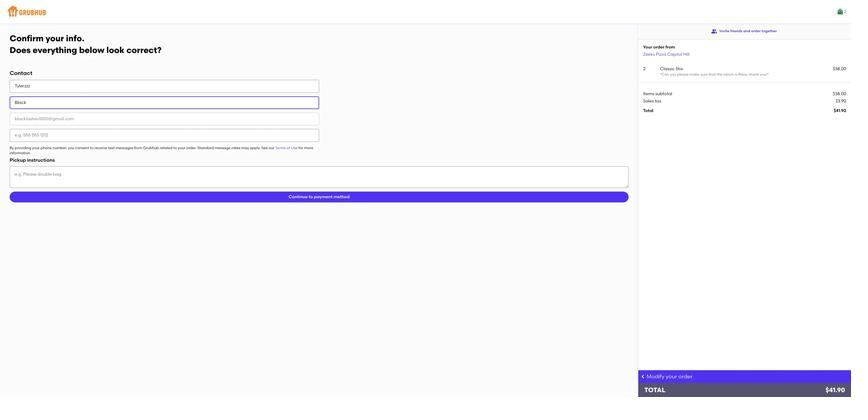 Task type: vqa. For each thing, say whether or not it's contained in the screenshot.
extent
no



Task type: describe. For each thing, give the bounding box(es) containing it.
$38.00 " can you please make sure that the ranch is there, thank you! "
[[661, 66, 847, 77]]

order.
[[186, 146, 197, 150]]

svg image
[[641, 375, 646, 379]]

classic
[[661, 66, 675, 71]]

your
[[644, 45, 653, 50]]

to inside button
[[309, 194, 313, 200]]

may
[[241, 146, 249, 150]]

continue
[[289, 194, 308, 200]]

providing
[[15, 146, 31, 150]]

Last name text field
[[10, 96, 319, 109]]

friends
[[731, 29, 743, 33]]

main navigation navigation
[[0, 0, 852, 24]]

0 vertical spatial total
[[644, 108, 654, 113]]

1 vertical spatial you
[[68, 146, 74, 150]]

1 vertical spatial total
[[645, 387, 666, 394]]

and
[[744, 29, 751, 33]]

by
[[10, 146, 14, 150]]

2 inside "button"
[[845, 9, 847, 14]]

zeeks
[[644, 52, 655, 57]]

phone
[[41, 146, 52, 150]]

2 " from the left
[[768, 72, 770, 77]]

correct?
[[127, 45, 162, 55]]

there,
[[739, 72, 749, 77]]

your left the order.
[[178, 146, 186, 150]]

1 horizontal spatial to
[[173, 146, 177, 150]]

does
[[10, 45, 31, 55]]

0 horizontal spatial from
[[134, 146, 143, 150]]

continue to payment method
[[289, 194, 350, 200]]

confirm
[[10, 33, 44, 43]]

pickup instructions
[[10, 158, 55, 163]]

modify
[[647, 374, 665, 380]]

is
[[735, 72, 738, 77]]

instructions
[[27, 158, 55, 163]]

consent
[[75, 146, 89, 150]]

rates
[[232, 146, 241, 150]]

your left phone
[[32, 146, 40, 150]]

items subtotal
[[644, 91, 673, 96]]

continue to payment method button
[[10, 192, 629, 203]]

you inside $38.00 " can you please make sure that the ranch is there, thank you! "
[[671, 72, 677, 77]]

for
[[299, 146, 303, 150]]

can
[[662, 72, 670, 77]]

from inside your order from zeeks pizza capitol hill
[[666, 45, 676, 50]]

the
[[717, 72, 723, 77]]

1 vertical spatial 2
[[644, 66, 646, 71]]

$38.00 for $38.00
[[834, 91, 847, 96]]

your order from zeeks pizza capitol hill
[[644, 45, 690, 57]]

please
[[678, 72, 689, 77]]

messages
[[116, 146, 133, 150]]

our
[[269, 146, 275, 150]]

information.
[[10, 151, 31, 155]]

hill
[[684, 52, 690, 57]]

Pickup instructions text field
[[10, 166, 629, 188]]

together
[[762, 29, 778, 33]]

ranch
[[724, 72, 734, 77]]

everything
[[33, 45, 77, 55]]

method
[[334, 194, 350, 200]]

that
[[709, 72, 717, 77]]

look
[[107, 45, 125, 55]]

order inside your order from zeeks pizza capitol hill
[[654, 45, 665, 50]]

of
[[287, 146, 290, 150]]



Task type: locate. For each thing, give the bounding box(es) containing it.
number,
[[53, 146, 67, 150]]

$38.00 for $38.00 " can you please make sure that the ranch is there, thank you! "
[[834, 66, 847, 71]]

1 horizontal spatial 2
[[845, 9, 847, 14]]

info.
[[66, 33, 84, 43]]

invite
[[720, 29, 730, 33]]

invite friends and order together button
[[712, 26, 778, 37]]

for more information.
[[10, 146, 314, 155]]

to left payment
[[309, 194, 313, 200]]

to right related
[[173, 146, 177, 150]]

0 horizontal spatial "
[[661, 72, 662, 77]]

confirm your info. does everything below look correct?
[[10, 33, 162, 55]]

your inside confirm your info. does everything below look correct?
[[46, 33, 64, 43]]

order right modify
[[679, 374, 693, 380]]

$38.00
[[834, 66, 847, 71], [834, 91, 847, 96]]

your up everything
[[46, 33, 64, 43]]

Phone telephone field
[[10, 129, 319, 142]]

payment
[[314, 194, 333, 200]]

pickup
[[10, 158, 26, 163]]

1 horizontal spatial you
[[671, 72, 677, 77]]

Email email field
[[10, 113, 319, 126]]

$38.00 inside $38.00 " can you please make sure that the ranch is there, thank you! "
[[834, 66, 847, 71]]

items
[[644, 91, 655, 96]]

by providing your phone number, you consent to receive text messages from grubhub related to your order. standard message rates may apply. see our terms of use
[[10, 146, 298, 150]]

" right thank at the top right
[[768, 72, 770, 77]]

your
[[46, 33, 64, 43], [32, 146, 40, 150], [178, 146, 186, 150], [666, 374, 678, 380]]

1 " from the left
[[661, 72, 662, 77]]

tax
[[656, 99, 662, 104]]

modify your order
[[647, 374, 693, 380]]

from
[[666, 45, 676, 50], [134, 146, 143, 150]]

receive
[[95, 146, 107, 150]]

stix
[[676, 66, 684, 71]]

thank
[[750, 72, 760, 77]]

people icon image
[[712, 28, 718, 34]]

invite friends and order together
[[720, 29, 778, 33]]

see
[[262, 146, 268, 150]]

order right and
[[752, 29, 761, 33]]

terms of use link
[[276, 146, 298, 150]]

1 vertical spatial from
[[134, 146, 143, 150]]

standard
[[197, 146, 214, 150]]

from up zeeks pizza capitol hill link
[[666, 45, 676, 50]]

2 horizontal spatial order
[[752, 29, 761, 33]]

First name text field
[[10, 80, 319, 93]]

0 vertical spatial from
[[666, 45, 676, 50]]

0 vertical spatial $41.90
[[834, 108, 847, 113]]

1 vertical spatial order
[[654, 45, 665, 50]]

more
[[304, 146, 314, 150]]

you left the consent
[[68, 146, 74, 150]]

you down "classic stix"
[[671, 72, 677, 77]]

2 horizontal spatial to
[[309, 194, 313, 200]]

total down sales in the right top of the page
[[644, 108, 654, 113]]

" down classic
[[661, 72, 662, 77]]

you
[[671, 72, 677, 77], [68, 146, 74, 150]]

below
[[79, 45, 105, 55]]

0 vertical spatial order
[[752, 29, 761, 33]]

0 horizontal spatial order
[[654, 45, 665, 50]]

1 horizontal spatial from
[[666, 45, 676, 50]]

0 horizontal spatial you
[[68, 146, 74, 150]]

pizza
[[656, 52, 667, 57]]

$41.90
[[834, 108, 847, 113], [826, 387, 846, 394]]

1 horizontal spatial order
[[679, 374, 693, 380]]

your right modify
[[666, 374, 678, 380]]

text
[[108, 146, 115, 150]]

subtotal
[[656, 91, 673, 96]]

1 vertical spatial $38.00
[[834, 91, 847, 96]]

sales tax
[[644, 99, 662, 104]]

0 horizontal spatial to
[[90, 146, 94, 150]]

apply.
[[250, 146, 261, 150]]

2
[[845, 9, 847, 14], [644, 66, 646, 71]]

total down modify
[[645, 387, 666, 394]]

total
[[644, 108, 654, 113], [645, 387, 666, 394]]

sure
[[701, 72, 708, 77]]

message
[[215, 146, 231, 150]]

0 vertical spatial 2
[[845, 9, 847, 14]]

use
[[291, 146, 298, 150]]

2 vertical spatial order
[[679, 374, 693, 380]]

order up pizza at the top right
[[654, 45, 665, 50]]

2 $38.00 from the top
[[834, 91, 847, 96]]

classic stix
[[661, 66, 684, 71]]

capitol
[[668, 52, 683, 57]]

you!
[[761, 72, 768, 77]]

to left receive
[[90, 146, 94, 150]]

terms
[[276, 146, 286, 150]]

1 $38.00 from the top
[[834, 66, 847, 71]]

2 button
[[837, 6, 847, 17]]

related
[[160, 146, 173, 150]]

sales
[[644, 99, 655, 104]]

zeeks pizza capitol hill link
[[644, 52, 690, 57]]

to
[[90, 146, 94, 150], [173, 146, 177, 150], [309, 194, 313, 200]]

$3.90
[[836, 99, 847, 104]]

"
[[661, 72, 662, 77], [768, 72, 770, 77]]

order inside invite friends and order together button
[[752, 29, 761, 33]]

make
[[690, 72, 700, 77]]

0 vertical spatial you
[[671, 72, 677, 77]]

contact
[[10, 70, 32, 77]]

0 horizontal spatial 2
[[644, 66, 646, 71]]

order
[[752, 29, 761, 33], [654, 45, 665, 50], [679, 374, 693, 380]]

1 vertical spatial $41.90
[[826, 387, 846, 394]]

0 vertical spatial $38.00
[[834, 66, 847, 71]]

from left 'grubhub'
[[134, 146, 143, 150]]

grubhub
[[143, 146, 159, 150]]

1 horizontal spatial "
[[768, 72, 770, 77]]



